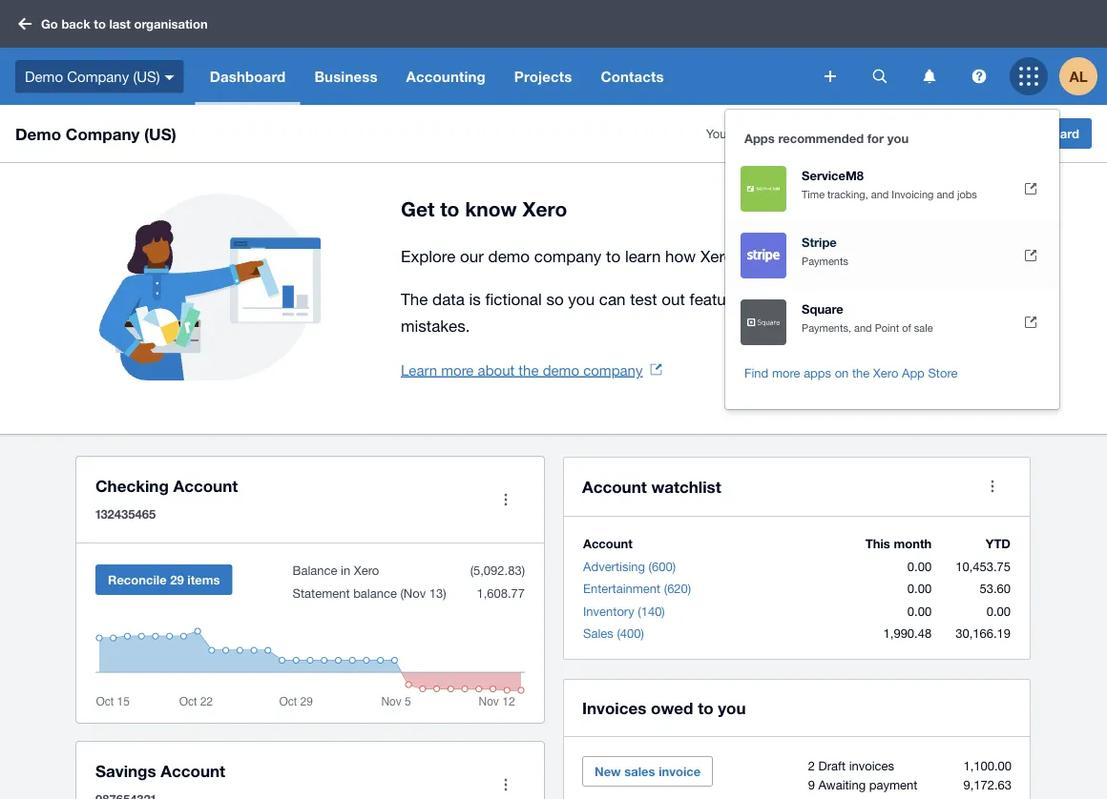Task type: describe. For each thing, give the bounding box(es) containing it.
sales
[[625, 765, 655, 779]]

and left jobs
[[937, 188, 955, 200]]

account up advertising
[[583, 537, 633, 552]]

balance
[[353, 586, 397, 601]]

svg image inside demo company (us) popup button
[[165, 75, 174, 80]]

and inside square payments, and point of sale
[[854, 322, 872, 334]]

1 vertical spatial demo
[[15, 124, 61, 143]]

0.00 link for 10,453.75
[[908, 559, 932, 574]]

states
[[915, 126, 951, 141]]

opens in a new tab image
[[650, 364, 662, 376]]

stripe
[[802, 235, 837, 250]]

know
[[465, 197, 517, 221]]

al
[[1070, 68, 1088, 85]]

edit
[[990, 126, 1013, 141]]

2
[[808, 759, 815, 774]]

back
[[61, 16, 90, 31]]

sales (400) link
[[583, 627, 644, 641]]

manage menu toggle image
[[487, 481, 525, 519]]

servicem8 time tracking, and invoicing and jobs
[[802, 168, 977, 200]]

find
[[745, 366, 769, 380]]

0.00 for 10,453.75
[[908, 559, 932, 574]]

jobs
[[957, 188, 977, 200]]

find more apps on the xero app store
[[745, 366, 958, 380]]

1 vertical spatial company
[[583, 362, 643, 378]]

132435465
[[95, 507, 156, 522]]

balance
[[293, 563, 337, 578]]

savings
[[95, 762, 156, 781]]

checking
[[95, 476, 169, 495]]

draft
[[819, 759, 846, 774]]

29
[[170, 573, 184, 588]]

0.00 for 0.00
[[908, 604, 932, 619]]

1 vertical spatial company
[[66, 124, 140, 143]]

get
[[401, 197, 435, 221]]

account watchlist link
[[582, 473, 721, 500]]

0 horizontal spatial the
[[519, 362, 539, 378]]

this
[[866, 537, 890, 552]]

account inside "link"
[[582, 477, 647, 496]]

svg image up edit dashboard 'button' on the right
[[972, 69, 987, 84]]

watchlist overflow menu toggle image
[[974, 468, 1012, 506]]

invoices owed to you
[[582, 699, 746, 718]]

reconcile
[[108, 573, 167, 588]]

mistakes.
[[401, 317, 470, 336]]

can
[[599, 290, 626, 309]]

to inside banner
[[94, 16, 106, 31]]

app recommendations element
[[725, 156, 1060, 356]]

payments,
[[802, 322, 851, 334]]

balance in xero
[[293, 563, 379, 578]]

is
[[469, 290, 481, 309]]

how
[[665, 247, 696, 266]]

learn
[[401, 362, 437, 378]]

time
[[802, 188, 825, 200]]

13)
[[429, 586, 446, 601]]

about inside the data is fictional so you can test out features without worrying about making mistakes.
[[878, 290, 919, 309]]

last for to
[[109, 16, 131, 31]]

and right tracking,
[[871, 188, 889, 200]]

you for invoices owed to you
[[718, 699, 746, 718]]

tracking,
[[828, 188, 868, 200]]

10,453.75 link
[[956, 559, 1011, 574]]

the inside banner
[[852, 366, 870, 380]]

the
[[401, 290, 428, 309]]

banner containing dashboard
[[0, 0, 1107, 410]]

statement balance (nov 13)
[[293, 586, 446, 601]]

contacts button
[[587, 48, 678, 105]]

login:
[[757, 126, 787, 141]]

(600)
[[649, 559, 676, 574]]

advertising (600) link
[[583, 559, 676, 574]]

demo inside popup button
[[25, 68, 63, 85]]

invoice
[[659, 765, 701, 779]]

explore our demo company to learn how xero works.
[[401, 247, 786, 266]]

worrying
[[811, 290, 873, 309]]

2 draft invoices link
[[808, 759, 894, 774]]

so
[[546, 290, 564, 309]]

entertainment (620)
[[583, 582, 691, 597]]

dashboard
[[1016, 126, 1080, 141]]

0 horizontal spatial about
[[478, 362, 515, 378]]

xero inside intro banner body element
[[701, 247, 734, 266]]

2 draft invoices
[[808, 759, 894, 774]]

30,166.19 link
[[956, 627, 1011, 641]]

go back to last organisation link
[[11, 7, 219, 41]]

group inside banner
[[725, 110, 1060, 410]]

accounting
[[406, 68, 486, 85]]

(400)
[[617, 627, 644, 641]]

test
[[630, 290, 657, 309]]

to right the owed
[[698, 699, 714, 718]]

new sales invoice button
[[582, 757, 713, 788]]

account right checking
[[173, 476, 238, 495]]

0.00 for 53.60
[[908, 582, 932, 597]]

watchlist
[[651, 477, 721, 496]]

store
[[928, 366, 958, 380]]

apps
[[804, 366, 831, 380]]

go
[[41, 16, 58, 31]]

1,990.48
[[884, 627, 932, 641]]

data
[[432, 290, 465, 309]]

1,100.00
[[964, 759, 1012, 774]]

intro banner body element
[[401, 243, 1042, 340]]

0 horizontal spatial svg image
[[825, 71, 836, 82]]

account watchlist
[[582, 477, 721, 496]]

recommended
[[778, 131, 864, 146]]

find more apps on the xero app store link
[[725, 356, 1060, 390]]

square
[[802, 302, 844, 316]]

reconcile 29 items
[[108, 573, 220, 588]]

invoices
[[582, 699, 647, 718]]

of
[[902, 322, 911, 334]]

demo inside intro banner body element
[[488, 247, 530, 266]]

entertainment (620) link
[[583, 582, 691, 597]]



Task type: locate. For each thing, give the bounding box(es) containing it.
to left learn
[[606, 247, 621, 266]]

and
[[871, 188, 889, 200], [937, 188, 955, 200], [854, 322, 872, 334]]

in
[[341, 563, 351, 578]]

demo company (us) down 'back'
[[25, 68, 160, 85]]

demo right our
[[488, 247, 530, 266]]

more for find
[[772, 366, 800, 380]]

square payments, and point of sale
[[802, 302, 933, 334]]

advertising
[[583, 559, 645, 574]]

group containing apps recommended for you
[[725, 110, 1060, 410]]

company inside intro banner body element
[[534, 247, 602, 266]]

to inside intro banner body element
[[606, 247, 621, 266]]

fictional
[[485, 290, 542, 309]]

business button
[[300, 48, 392, 105]]

company down demo company (us) popup button
[[66, 124, 140, 143]]

account left watchlist
[[582, 477, 647, 496]]

0 horizontal spatial you
[[568, 290, 595, 309]]

(us) down go back to last organisation
[[133, 68, 160, 85]]

about
[[878, 290, 919, 309], [478, 362, 515, 378]]

apps recommended for you
[[745, 131, 909, 146]]

2 horizontal spatial you
[[887, 131, 909, 146]]

1 horizontal spatial svg image
[[924, 69, 936, 84]]

group
[[725, 110, 1060, 410]]

you right the owed
[[718, 699, 746, 718]]

(us) inside popup button
[[133, 68, 160, 85]]

svg image down the organisation
[[165, 75, 174, 80]]

0 vertical spatial demo
[[488, 247, 530, 266]]

demo down demo company (us) popup button
[[15, 124, 61, 143]]

demo
[[488, 247, 530, 266], [543, 362, 579, 378]]

svg image inside go back to last organisation link
[[18, 18, 32, 30]]

al button
[[1060, 48, 1107, 105]]

explore
[[401, 247, 456, 266]]

more
[[441, 362, 474, 378], [772, 366, 800, 380]]

this month
[[866, 537, 932, 552]]

1 horizontal spatial you
[[718, 699, 746, 718]]

servicem8
[[802, 168, 864, 183]]

your last login: last week from united states
[[706, 126, 951, 141]]

last for login:
[[791, 126, 810, 141]]

svg image left al
[[1019, 67, 1039, 86]]

more right find
[[772, 366, 800, 380]]

9 awaiting payment
[[808, 778, 918, 793]]

savings account link
[[95, 758, 487, 800]]

the
[[519, 362, 539, 378], [852, 366, 870, 380]]

2 horizontal spatial last
[[791, 126, 810, 141]]

our
[[460, 247, 484, 266]]

1 horizontal spatial demo
[[543, 362, 579, 378]]

to right get
[[440, 197, 460, 221]]

person setting up the dashboard image
[[19, 194, 401, 404]]

svg image left the go
[[18, 18, 32, 30]]

the right on
[[852, 366, 870, 380]]

account
[[173, 476, 238, 495], [582, 477, 647, 496], [583, 537, 633, 552], [161, 762, 225, 781]]

works.
[[738, 247, 786, 266]]

0 vertical spatial (us)
[[133, 68, 160, 85]]

edit dashboard
[[990, 126, 1080, 141]]

xero right the how
[[701, 247, 734, 266]]

sale
[[914, 322, 933, 334]]

svg image
[[18, 18, 32, 30], [873, 69, 887, 84], [972, 69, 987, 84], [165, 75, 174, 80]]

out
[[662, 290, 685, 309]]

0.00 link
[[908, 559, 932, 574], [908, 582, 932, 597], [908, 604, 932, 619], [987, 604, 1011, 619]]

xero left app
[[873, 366, 899, 380]]

sales (400)
[[583, 627, 644, 641]]

(140)
[[638, 604, 665, 619]]

business
[[314, 68, 378, 85]]

more for learn
[[441, 362, 474, 378]]

company down go back to last organisation link
[[67, 68, 129, 85]]

account right savings
[[161, 762, 225, 781]]

0 vertical spatial company
[[67, 68, 129, 85]]

edit dashboard button
[[977, 118, 1092, 149]]

more right learn
[[441, 362, 474, 378]]

navigation containing dashboard
[[195, 48, 811, 105]]

and left point
[[854, 322, 872, 334]]

to right 'back'
[[94, 16, 106, 31]]

entertainment
[[583, 582, 661, 597]]

0 horizontal spatial demo
[[488, 247, 530, 266]]

invoicing
[[892, 188, 934, 200]]

53.60
[[980, 582, 1011, 597]]

2 horizontal spatial svg image
[[1019, 67, 1039, 86]]

go back to last organisation
[[41, 16, 208, 31]]

1,100.00 link
[[964, 759, 1012, 774]]

1 vertical spatial about
[[478, 362, 515, 378]]

month
[[894, 537, 932, 552]]

company left "opens in a new tab" 'image'
[[583, 362, 643, 378]]

ytd
[[986, 537, 1011, 552]]

last week button
[[791, 126, 843, 142]]

1 horizontal spatial last
[[734, 126, 754, 141]]

accounting button
[[392, 48, 500, 105]]

you inside banner
[[887, 131, 909, 146]]

xero
[[523, 197, 567, 221], [701, 247, 734, 266], [873, 366, 899, 380], [354, 563, 379, 578]]

0 vertical spatial you
[[887, 131, 909, 146]]

svg image up week
[[825, 71, 836, 82]]

0 vertical spatial about
[[878, 290, 919, 309]]

last right 'back'
[[109, 16, 131, 31]]

inventory (140)
[[583, 604, 665, 619]]

(5,092.83)
[[470, 563, 525, 578]]

you right so at top
[[568, 290, 595, 309]]

united
[[875, 126, 912, 141]]

9 awaiting payment link
[[808, 778, 918, 793]]

the down 'fictional'
[[519, 362, 539, 378]]

stripe payments
[[802, 235, 849, 267]]

new
[[595, 765, 621, 779]]

0.00
[[908, 559, 932, 574], [908, 582, 932, 597], [908, 604, 932, 619], [987, 604, 1011, 619]]

(us) down demo company (us) popup button
[[144, 124, 176, 143]]

company inside demo company (us) popup button
[[67, 68, 129, 85]]

1 horizontal spatial the
[[852, 366, 870, 380]]

2 vertical spatial you
[[718, 699, 746, 718]]

last left week
[[791, 126, 810, 141]]

0.00 link for 53.60
[[908, 582, 932, 597]]

demo company (us) inside demo company (us) popup button
[[25, 68, 160, 85]]

53.60 link
[[980, 582, 1011, 597]]

0 vertical spatial company
[[534, 247, 602, 266]]

banner
[[0, 0, 1107, 410]]

about down 'fictional'
[[478, 362, 515, 378]]

organisation
[[134, 16, 208, 31]]

0 vertical spatial demo company (us)
[[25, 68, 160, 85]]

company
[[534, 247, 602, 266], [583, 362, 643, 378]]

1,990.48 link
[[884, 627, 932, 641]]

demo down the go
[[25, 68, 63, 85]]

payments
[[802, 255, 849, 267]]

0 vertical spatial demo
[[25, 68, 63, 85]]

1 vertical spatial (us)
[[144, 124, 176, 143]]

dashboard
[[210, 68, 286, 85]]

new sales invoice
[[595, 765, 701, 779]]

advertising (600)
[[583, 559, 676, 574]]

navigation
[[195, 48, 811, 105]]

demo company (us) down demo company (us) popup button
[[15, 124, 176, 143]]

app
[[902, 366, 925, 380]]

(620)
[[664, 582, 691, 597]]

0 horizontal spatial last
[[109, 16, 131, 31]]

1 horizontal spatial more
[[772, 366, 800, 380]]

get to know xero
[[401, 197, 567, 221]]

svg image up states
[[924, 69, 936, 84]]

from
[[846, 126, 872, 141]]

svg image
[[1019, 67, 1039, 86], [924, 69, 936, 84], [825, 71, 836, 82]]

demo down so at top
[[543, 362, 579, 378]]

last right your
[[734, 126, 754, 141]]

point
[[875, 322, 899, 334]]

1 horizontal spatial about
[[878, 290, 919, 309]]

invoices owed to you link
[[582, 695, 746, 722]]

learn
[[625, 247, 661, 266]]

xero right the know
[[523, 197, 567, 221]]

owed
[[651, 699, 693, 718]]

invoices
[[849, 759, 894, 774]]

you for apps recommended for you
[[887, 131, 909, 146]]

you inside the data is fictional so you can test out features without worrying about making mistakes.
[[568, 290, 595, 309]]

9,172.63
[[964, 778, 1012, 793]]

company up so at top
[[534, 247, 602, 266]]

for
[[867, 131, 884, 146]]

svg image up united
[[873, 69, 887, 84]]

xero right in
[[354, 563, 379, 578]]

you right 'for'
[[887, 131, 909, 146]]

manage menu toggle image
[[487, 767, 525, 800]]

1 vertical spatial demo company (us)
[[15, 124, 176, 143]]

1 vertical spatial you
[[568, 290, 595, 309]]

1 vertical spatial demo
[[543, 362, 579, 378]]

0 horizontal spatial more
[[441, 362, 474, 378]]

payment
[[869, 778, 918, 793]]

items
[[187, 573, 220, 588]]

sales
[[583, 627, 614, 641]]

about up of
[[878, 290, 919, 309]]

dashboard link
[[195, 48, 300, 105]]

(nov
[[400, 586, 426, 601]]

0.00 link for 0.00
[[908, 604, 932, 619]]

statement
[[293, 586, 350, 601]]



Task type: vqa. For each thing, say whether or not it's contained in the screenshot.
2nd Track from the top
no



